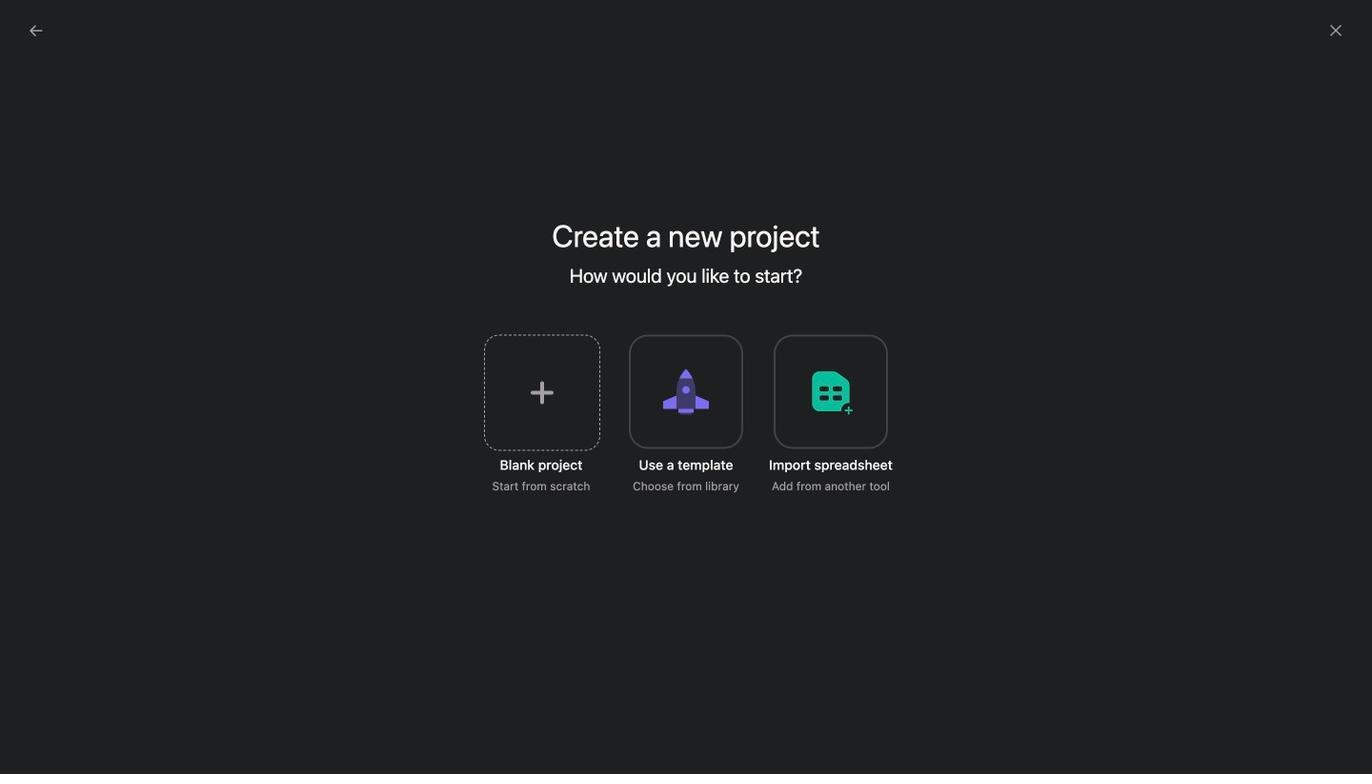 Task type: locate. For each thing, give the bounding box(es) containing it.
close image
[[1329, 23, 1344, 38]]

list item
[[355, 405, 925, 463]]

go back image
[[29, 23, 44, 38]]

hide sidebar image
[[25, 15, 40, 30]]



Task type: describe. For each thing, give the bounding box(es) containing it.
se image
[[875, 423, 888, 446]]



Task type: vqa. For each thing, say whether or not it's contained in the screenshot.
FIELD
no



